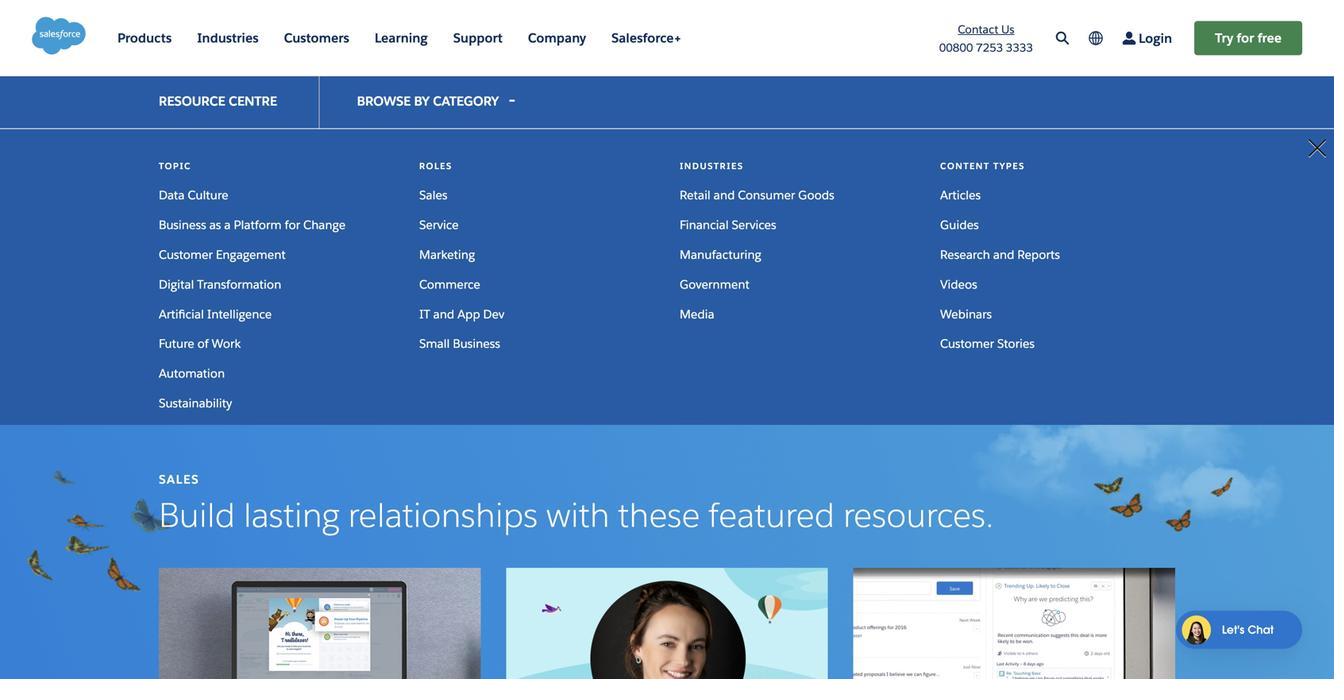 Task type: vqa. For each thing, say whether or not it's contained in the screenshot.
Small Business
yes



Task type: locate. For each thing, give the bounding box(es) containing it.
0 vertical spatial customer
[[159, 247, 213, 262]]

featured
[[709, 494, 835, 536]]

state of marketing image
[[159, 568, 481, 679]]

and for research
[[993, 247, 1015, 262]]

3333
[[1006, 41, 1033, 55]]

automation
[[159, 366, 225, 381]]

artificial intelligence
[[159, 306, 272, 322]]

topic
[[159, 160, 191, 171]]

1 vertical spatial and
[[993, 247, 1015, 262]]

app
[[458, 306, 480, 322]]

0 horizontal spatial and
[[433, 306, 454, 322]]

industries
[[680, 160, 744, 171]]

1 horizontal spatial customer
[[940, 336, 994, 352]]

contact us link
[[958, 22, 1015, 37]]

data culture
[[159, 188, 228, 203]]

and left reports
[[993, 247, 1015, 262]]

chat
[[1248, 623, 1274, 637]]

2 horizontal spatial and
[[993, 247, 1015, 262]]

0 vertical spatial business
[[159, 217, 206, 233]]

business
[[159, 217, 206, 233], [453, 336, 500, 352]]

commerce link
[[419, 277, 480, 292]]

culture
[[188, 188, 228, 203]]

and right retail
[[714, 188, 735, 203]]

1 vertical spatial customer
[[940, 336, 994, 352]]

financial
[[680, 217, 729, 233]]

dev
[[483, 306, 504, 322]]

intelligence
[[207, 306, 272, 322]]

and for it
[[433, 306, 454, 322]]

customer for customer stories
[[940, 336, 994, 352]]

it and app dev link
[[419, 306, 504, 322]]

7253
[[976, 41, 1003, 55]]

data
[[159, 188, 185, 203]]

goods
[[798, 188, 834, 203]]

sustainability link
[[159, 396, 232, 411]]

engagement
[[216, 247, 286, 262]]

customer
[[159, 247, 213, 262], [940, 336, 994, 352]]

customer stories link
[[940, 336, 1035, 352]]

automation link
[[159, 366, 225, 381]]

stories
[[997, 336, 1035, 352]]

1 horizontal spatial business
[[453, 336, 500, 352]]

business down 'data'
[[159, 217, 206, 233]]

by
[[414, 93, 430, 109]]

customer up 'digital'
[[159, 247, 213, 262]]

guides link
[[940, 217, 979, 233]]

retail and consumer goods link
[[680, 188, 834, 203]]

0 vertical spatial and
[[714, 188, 735, 203]]

0 horizontal spatial business
[[159, 217, 206, 233]]

let's
[[1222, 623, 1245, 637]]

platform
[[234, 217, 282, 233]]

guides
[[940, 217, 979, 233]]

contact
[[958, 22, 999, 37]]

resources.
[[843, 494, 994, 536]]

reports
[[1018, 247, 1060, 262]]

future of work link
[[159, 336, 241, 352]]

small business
[[419, 336, 500, 352]]

financial services
[[680, 217, 776, 233]]

1 horizontal spatial and
[[714, 188, 735, 203]]

it
[[419, 306, 430, 322]]

minus image
[[509, 93, 516, 106]]

site tools navigation
[[911, 20, 1302, 56]]

of
[[197, 336, 209, 352]]

business down app on the left
[[453, 336, 500, 352]]

and right it
[[433, 306, 454, 322]]

close image
[[1309, 139, 1326, 157]]

state of sales image
[[506, 568, 828, 679]]

browse by category button
[[356, 92, 516, 109]]

small
[[419, 336, 450, 352]]

lasting
[[244, 494, 340, 536]]

00800
[[939, 41, 973, 55]]

services
[[732, 217, 776, 233]]

customer down the webinars link
[[940, 336, 994, 352]]

browse
[[357, 93, 411, 109]]

1 vertical spatial business
[[453, 336, 500, 352]]

digital transformation
[[159, 277, 281, 292]]

centre
[[229, 93, 277, 109]]

0 horizontal spatial customer
[[159, 247, 213, 262]]

retail
[[680, 188, 711, 203]]

customer engagement link
[[159, 247, 286, 262]]

2 vertical spatial and
[[433, 306, 454, 322]]



Task type: describe. For each thing, give the bounding box(es) containing it.
videos link
[[940, 277, 978, 292]]

manufacturing
[[680, 247, 761, 262]]

resource centre link
[[159, 93, 277, 109]]

research and reports
[[940, 247, 1060, 262]]

types
[[994, 160, 1025, 171]]

media link
[[680, 306, 715, 322]]

commerce
[[419, 277, 480, 292]]

transformation
[[197, 277, 281, 292]]

for
[[285, 217, 300, 233]]

sales
[[159, 472, 199, 487]]

manufacturing link
[[680, 247, 761, 262]]

customer for customer engagement
[[159, 247, 213, 262]]

digital transformation link
[[159, 277, 281, 292]]

artificial intelligence link
[[159, 306, 272, 322]]

state of connected customer image
[[853, 568, 1175, 679]]

customer stories
[[940, 336, 1035, 352]]

data culture link
[[159, 188, 228, 203]]

future
[[159, 336, 194, 352]]

financial services link
[[680, 217, 776, 233]]

digital
[[159, 277, 194, 292]]

research and reports link
[[940, 247, 1060, 262]]

marketing
[[419, 247, 475, 262]]

retail and consumer goods
[[680, 188, 834, 203]]

it and app dev
[[419, 306, 504, 322]]

videos
[[940, 277, 978, 292]]

contact us 00800 7253 3333
[[939, 22, 1033, 55]]

roles
[[419, 160, 453, 171]]

government link
[[680, 277, 750, 292]]

and for retail
[[714, 188, 735, 203]]

relationships
[[348, 494, 538, 536]]

build
[[159, 494, 235, 536]]

resource centre
[[159, 93, 277, 109]]

these
[[618, 494, 700, 536]]

research
[[940, 247, 990, 262]]

let's chat button
[[1176, 611, 1302, 649]]

customer engagement
[[159, 247, 286, 262]]

service link
[[419, 217, 459, 233]]

content
[[940, 160, 990, 171]]

business as a platform for change
[[159, 217, 346, 233]]

future of work
[[159, 336, 241, 352]]

small business link
[[419, 336, 500, 352]]

change
[[303, 217, 346, 233]]

content types
[[940, 160, 1025, 171]]

build lasting relationships with these featured resources. main content
[[0, 76, 1334, 679]]

media
[[680, 306, 715, 322]]

a
[[224, 217, 231, 233]]

let's chat
[[1222, 623, 1274, 637]]

us
[[1001, 22, 1015, 37]]

with
[[546, 494, 610, 536]]

artificial
[[159, 306, 204, 322]]

government
[[680, 277, 750, 292]]

articles link
[[940, 188, 981, 203]]

service
[[419, 217, 459, 233]]

category
[[433, 93, 499, 109]]

webinars
[[940, 306, 992, 322]]

marketing link
[[419, 247, 475, 262]]

sales build lasting relationships with these featured resources.
[[159, 472, 994, 536]]

articles
[[940, 188, 981, 203]]

consumer
[[738, 188, 795, 203]]

sustainability
[[159, 396, 232, 411]]

webinars link
[[940, 306, 992, 322]]

sales
[[419, 188, 448, 203]]

work
[[212, 336, 241, 352]]

resource
[[159, 93, 225, 109]]

sales link
[[419, 188, 448, 203]]

as
[[209, 217, 221, 233]]



